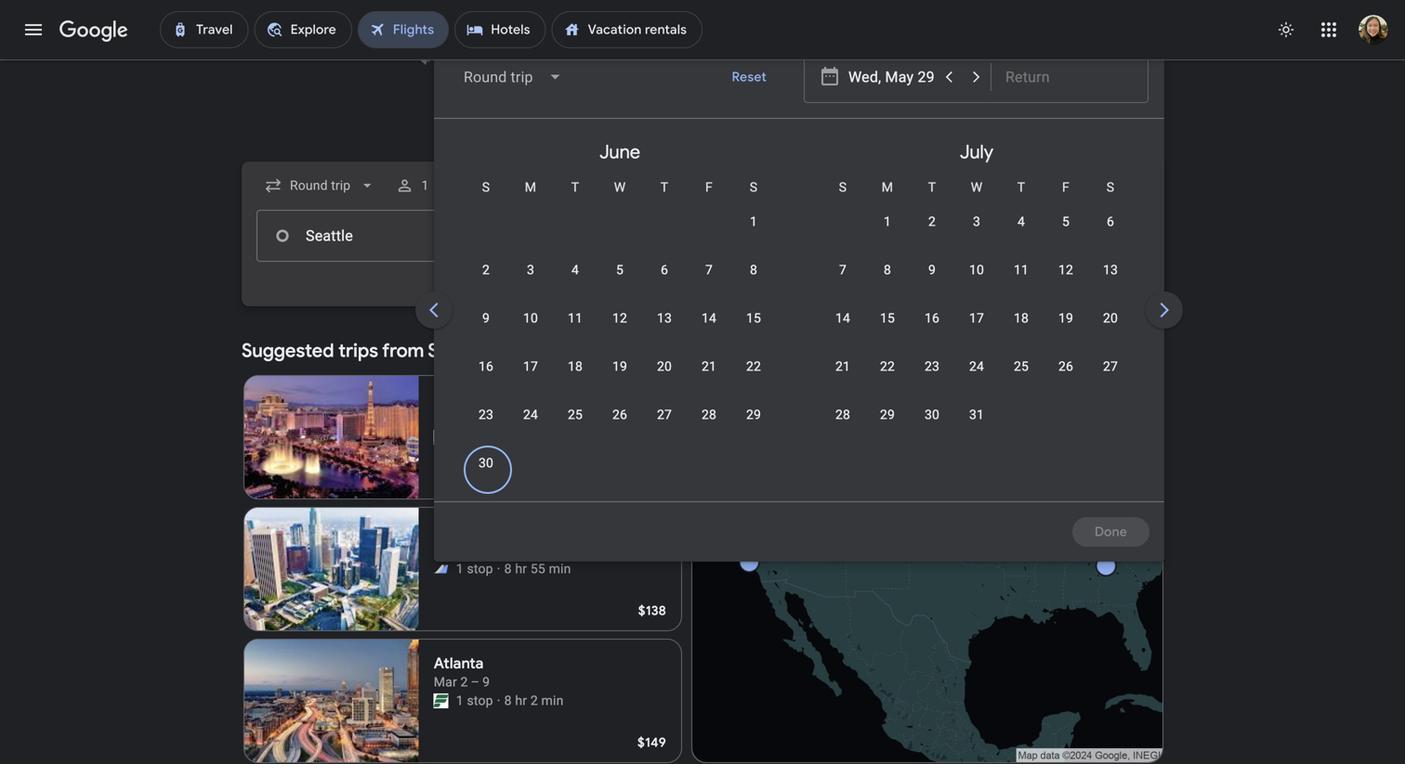 Task type: vqa. For each thing, say whether or not it's contained in the screenshot.


Task type: describe. For each thing, give the bounding box(es) containing it.
1 horizontal spatial 9 button
[[910, 261, 955, 306]]

1 vertical spatial 6 button
[[642, 261, 687, 306]]

sun, jun 2 element
[[482, 261, 490, 280]]

los angeles
[[434, 523, 518, 542]]

row containing 16
[[464, 349, 776, 402]]

13 for sat, jul 13 element
[[1103, 263, 1118, 278]]

1 horizontal spatial 17 button
[[955, 310, 999, 354]]

thu, jul 11 element
[[1014, 261, 1029, 280]]

atlanta mar 2 – 9
[[434, 655, 490, 691]]

21 for fri, jun 21 element
[[702, 359, 717, 375]]

reset
[[732, 69, 767, 86]]

12 for wed, jun 12 element
[[612, 311, 627, 326]]

7 for fri, jun 7 element on the right
[[705, 263, 713, 278]]

15 for sat, jun 15 element
[[746, 311, 761, 326]]

18 for 'tue, jun 18' element
[[568, 359, 583, 375]]

1 button for 30
[[731, 213, 776, 257]]

0 horizontal spatial 19 button
[[598, 358, 642, 402]]

thu, jun 6 element
[[661, 261, 668, 280]]

thu, jul 25 element
[[1014, 358, 1029, 376]]

sun, jun 30 element
[[479, 454, 494, 473]]

atlanta
[[434, 655, 484, 674]]

0 vertical spatial 10 button
[[955, 261, 999, 306]]

28 for sun, jul 28 element
[[836, 408, 850, 423]]

1 horizontal spatial 6 button
[[1088, 213, 1133, 257]]

thu, jun 27 element
[[657, 406, 672, 425]]

1 stop for $149
[[456, 694, 493, 709]]

28 for fri, jun 28 element
[[702, 408, 717, 423]]

8 for the mon, jul 8 element
[[884, 263, 891, 278]]

frontier image for mar
[[434, 694, 449, 709]]

sat, jun 1 element
[[750, 213, 758, 231]]

12 button inside june row group
[[598, 310, 642, 354]]

1 vertical spatial 9 button
[[464, 310, 508, 354]]

22 for mon, jul 22 element
[[880, 359, 895, 375]]

wed, jul 31 element
[[969, 406, 984, 425]]

14 for sun, jul 14 element on the right of page
[[836, 311, 850, 326]]

20 for sat, jul 20 element
[[1103, 311, 1118, 326]]

m for june
[[525, 180, 536, 195]]

1 vertical spatial 26 button
[[598, 406, 642, 451]]

stop for $138
[[467, 562, 493, 577]]

main menu image
[[22, 19, 45, 41]]

0 horizontal spatial 27 button
[[642, 406, 687, 451]]

sat, jun 29 element
[[746, 406, 761, 425]]

mon, jun 3 element
[[527, 261, 534, 280]]

5 for wed, jun 5 element at the left top of the page
[[616, 263, 624, 278]]

hr for $149
[[515, 694, 527, 709]]

mon, jul 29 element
[[880, 406, 895, 425]]

1 vertical spatial 5 button
[[598, 261, 642, 306]]

0 horizontal spatial 25 button
[[553, 406, 598, 451]]

sat, jun 22 element
[[746, 358, 761, 376]]

wed, jul 17 element
[[969, 310, 984, 328]]

mon, jul 8 element
[[884, 261, 891, 280]]

stop for $149
[[467, 694, 493, 709]]

0 vertical spatial 2 button
[[910, 213, 955, 257]]

tue, jun 11 element
[[568, 310, 583, 328]]

1 vertical spatial departure text field
[[848, 211, 976, 261]]

0 vertical spatial departure text field
[[849, 52, 934, 102]]

22 for sat, jun 22 element
[[746, 359, 761, 375]]

wed, jun 5 element
[[616, 261, 624, 280]]

0 horizontal spatial 11 button
[[553, 310, 598, 354]]

25 for tue, jun 25 element
[[568, 408, 583, 423]]

mon, jul 15 element
[[880, 310, 895, 328]]

tue, jul 16 element
[[925, 310, 940, 328]]

20 button inside june row group
[[642, 358, 687, 402]]

explore for explore
[[693, 296, 739, 313]]

$138
[[638, 603, 666, 620]]

1 stop for $138
[[456, 562, 493, 577]]

suggested
[[242, 339, 334, 363]]

1 inside june row group
[[750, 214, 758, 230]]

1 horizontal spatial 16 button
[[910, 310, 955, 354]]

3 button inside june row group
[[508, 261, 553, 306]]

1 29 button from the left
[[731, 406, 776, 451]]

26 for 'fri, jul 26' element
[[1059, 359, 1074, 375]]

thu, jul 18 element
[[1014, 310, 1029, 328]]

explore destinations
[[1016, 343, 1141, 360]]

0 vertical spatial 19 button
[[1044, 310, 1088, 354]]

explore button
[[652, 286, 753, 323]]

0 vertical spatial 24 button
[[955, 358, 999, 402]]

2 inside suggested trips from seattle "region"
[[531, 694, 538, 709]]

12 for the fri, jul 12 element
[[1059, 263, 1074, 278]]

feb inside the las vegas feb 1 – 7
[[434, 411, 456, 427]]

18 for thu, jul 18 element
[[1014, 311, 1029, 326]]

vegas
[[460, 391, 503, 410]]

previous image
[[412, 288, 456, 333]]

8 for 8 hr 2 min
[[504, 694, 512, 709]]

row group inside grid
[[1155, 126, 1405, 494]]

24 for mon, jun 24 element
[[523, 408, 538, 423]]

0 horizontal spatial 30 button
[[464, 454, 508, 499]]

2 8 button from the left
[[865, 261, 910, 306]]

frontier image for vegas
[[434, 430, 449, 445]]

wed, jun 19 element
[[612, 358, 627, 376]]

mon, jul 22 element
[[880, 358, 895, 376]]

11 for tue, jun 11 element on the left top
[[568, 311, 583, 326]]

suggested trips from seattle
[[242, 339, 488, 363]]

june row group
[[441, 126, 798, 499]]

1 s from the left
[[482, 180, 490, 195]]

0 horizontal spatial 24 button
[[508, 406, 553, 451]]

0 horizontal spatial 23 button
[[464, 406, 508, 451]]

tue, jul 9 element
[[928, 261, 936, 280]]

2 feb from the top
[[434, 543, 456, 559]]

4 button inside july row group
[[999, 213, 1044, 257]]

2 29 button from the left
[[865, 406, 910, 451]]

149 US dollars text field
[[638, 735, 666, 752]]

1 horizontal spatial 25 button
[[999, 358, 1044, 402]]

w for july
[[971, 180, 983, 195]]

Return text field
[[1006, 52, 1134, 102]]

55
[[531, 562, 546, 577]]

sat, jun 8 element
[[750, 261, 758, 280]]

2 15 button from the left
[[865, 310, 910, 354]]

sat, jul 6 element
[[1107, 213, 1114, 231]]

mon, jun 24 element
[[523, 406, 538, 425]]

23 for sun, jun 23 element
[[479, 408, 494, 423]]

row containing 9
[[464, 301, 776, 354]]

2 for the sun, jun 2 element
[[482, 263, 490, 278]]

sun, jun 9 element
[[482, 310, 490, 328]]

wed, jul 10 element
[[969, 261, 984, 280]]

138 US dollars text field
[[638, 603, 666, 620]]

nonstop
[[456, 430, 507, 445]]

fri, jun 14 element
[[702, 310, 717, 328]]

wed, jun 26 element
[[612, 406, 627, 425]]

11 for thu, jul 11 element in the right top of the page
[[1014, 263, 1029, 278]]

13 for thu, jun 13 element
[[657, 311, 672, 326]]

21 for sun, jul 21 element in the top of the page
[[836, 359, 850, 375]]

row containing 23
[[464, 398, 776, 451]]

1 8 button from the left
[[731, 261, 776, 306]]

14 for the fri, jun 14 element
[[702, 311, 717, 326]]

31
[[969, 408, 984, 423]]

 image inside suggested trips from seattle "region"
[[497, 692, 501, 711]]

reset button
[[710, 55, 789, 99]]

18 button inside july row group
[[999, 310, 1044, 354]]

0 vertical spatial 5 button
[[1044, 213, 1088, 257]]

24 for 'wed, jul 24' element
[[969, 359, 984, 375]]

mon, jun 17 element
[[523, 358, 538, 376]]

16 for tue, jul 16 element
[[925, 311, 940, 326]]

10 for wed, jul 10 element
[[969, 263, 984, 278]]

fri, jun 28 element
[[702, 406, 717, 425]]

0 vertical spatial 27 button
[[1088, 358, 1133, 402]]

july
[[960, 140, 994, 164]]

f for june
[[705, 180, 713, 195]]

1 t from the left
[[571, 180, 579, 195]]

1 22 button from the left
[[731, 358, 776, 402]]

seattle
[[428, 339, 488, 363]]

1 – 7
[[459, 411, 488, 427]]

2 22 button from the left
[[865, 358, 910, 402]]

1 28 button from the left
[[687, 406, 731, 451]]

3 for wed, jul 3 element
[[973, 214, 981, 230]]



Task type: locate. For each thing, give the bounding box(es) containing it.
next image
[[1142, 288, 1187, 333]]

25
[[1014, 359, 1029, 375], [568, 408, 583, 423]]

1 stop down feb 22 – 28
[[456, 562, 493, 577]]

11 button
[[999, 261, 1044, 306], [553, 310, 598, 354]]

row up wed, jun 19 element
[[464, 301, 776, 354]]

1 horizontal spatial 3
[[973, 214, 981, 230]]

0 horizontal spatial 15 button
[[731, 310, 776, 354]]

15 button
[[731, 310, 776, 354], [865, 310, 910, 354]]

12 button up fri, jul 19 'element'
[[1044, 261, 1088, 306]]

26 button right thu, jul 25 element
[[1044, 358, 1088, 402]]

2 15 from the left
[[880, 311, 895, 326]]

28 button
[[687, 406, 731, 451], [821, 406, 865, 451]]

12 button inside july row group
[[1044, 261, 1088, 306]]

s right 1 popup button
[[482, 180, 490, 195]]

june
[[599, 140, 640, 164]]

m up mon, jun 3 element on the left of page
[[525, 180, 536, 195]]

9
[[928, 263, 936, 278], [482, 311, 490, 326]]

26 right tue, jun 25 element
[[612, 408, 627, 423]]

9 for tue, jul 9 element
[[928, 263, 936, 278]]

frontier image
[[434, 430, 449, 445], [434, 694, 449, 709]]

frontier image down mar
[[434, 694, 449, 709]]

17 inside june row group
[[523, 359, 538, 375]]

1 vertical spatial 10 button
[[508, 310, 553, 354]]

0 horizontal spatial 5 button
[[598, 261, 642, 306]]

fri, jun 21 element
[[702, 358, 717, 376]]

row up wed, jun 12 element
[[464, 253, 776, 306]]

5 inside june row group
[[616, 263, 624, 278]]

row up wed, jun 26 element
[[464, 349, 776, 402]]

2 stop from the top
[[467, 694, 493, 709]]

2 inside june row group
[[482, 263, 490, 278]]

12 button up wed, jun 19 element
[[598, 310, 642, 354]]

1 14 from the left
[[702, 311, 717, 326]]

10
[[969, 263, 984, 278], [523, 311, 538, 326]]

explore for explore destinations
[[1016, 343, 1062, 360]]

1 button
[[731, 213, 776, 257], [865, 213, 910, 257]]

1 vertical spatial 25 button
[[553, 406, 598, 451]]

las
[[434, 391, 457, 410]]

1 vertical spatial 19 button
[[598, 358, 642, 402]]

23 inside june row group
[[479, 408, 494, 423]]

0 vertical spatial 6
[[1107, 214, 1114, 230]]

1 horizontal spatial 11 button
[[999, 261, 1044, 306]]

20 for thu, jun 20 'element'
[[657, 359, 672, 375]]

7 up explore button
[[705, 263, 713, 278]]

12 right tue, jun 11 element on the left top
[[612, 311, 627, 326]]

sun, jun 23 element
[[479, 406, 494, 425]]

29 for mon, jul 29 element
[[880, 408, 895, 423]]

1 vertical spatial 30 button
[[464, 454, 508, 499]]

14 inside july row group
[[836, 311, 850, 326]]

12 down return text box
[[1059, 263, 1074, 278]]

4 for tue, jun 4 element
[[572, 263, 579, 278]]

17 inside july row group
[[969, 311, 984, 326]]

16 up 'vegas'
[[479, 359, 494, 375]]

s
[[482, 180, 490, 195], [750, 180, 758, 195], [839, 180, 847, 195], [1107, 180, 1115, 195]]

20 right wed, jun 19 element
[[657, 359, 672, 375]]

0 horizontal spatial 28
[[702, 408, 717, 423]]

1 vertical spatial 4
[[572, 263, 579, 278]]

las vegas feb 1 – 7
[[434, 391, 503, 427]]

1 button up the mon, jul 8 element
[[865, 213, 910, 257]]

14 button up fri, jun 21 element
[[687, 310, 731, 354]]

0 vertical spatial 26
[[1059, 359, 1074, 375]]

1 29 from the left
[[746, 408, 761, 423]]

26 button
[[1044, 358, 1088, 402], [598, 406, 642, 451]]

1 vertical spatial 9
[[482, 311, 490, 326]]

0 vertical spatial 23 button
[[910, 358, 955, 402]]

sat, jul 13 element
[[1103, 261, 1118, 280]]

thu, jun 13 element
[[657, 310, 672, 328]]

22 left tue, jul 23 element
[[880, 359, 895, 375]]

19 right 'tue, jun 18' element
[[612, 359, 627, 375]]

Departure text field
[[849, 52, 934, 102], [848, 211, 976, 261]]

m inside july row group
[[882, 180, 893, 195]]

4
[[1018, 214, 1025, 230], [572, 263, 579, 278]]

2 – 9
[[461, 675, 490, 691]]

3 button up mon, jun 10 element
[[508, 261, 553, 306]]

1 15 button from the left
[[731, 310, 776, 354]]

0 vertical spatial 26 button
[[1044, 358, 1088, 402]]

thu, jun 20 element
[[657, 358, 672, 376]]

16 inside july row group
[[925, 311, 940, 326]]

8 inside july row group
[[884, 263, 891, 278]]

6 right fri, jul 5 element
[[1107, 214, 1114, 230]]

21
[[702, 359, 717, 375], [836, 359, 850, 375]]

0 horizontal spatial 10
[[523, 311, 538, 326]]

30 inside june row group
[[479, 456, 494, 471]]

14 left sat, jun 15 element
[[702, 311, 717, 326]]

7 inside july row group
[[839, 263, 847, 278]]

23 button
[[910, 358, 955, 402], [464, 406, 508, 451]]

29 button
[[731, 406, 776, 451], [865, 406, 910, 451]]

12
[[1059, 263, 1074, 278], [612, 311, 627, 326]]

0 vertical spatial 25
[[1014, 359, 1029, 375]]

0 horizontal spatial 10 button
[[508, 310, 553, 354]]

13 button inside july row group
[[1088, 261, 1133, 306]]

1 1 button from the left
[[731, 213, 776, 257]]

2 w from the left
[[971, 180, 983, 195]]

0 vertical spatial 9
[[928, 263, 936, 278]]

30 button
[[910, 406, 955, 451], [464, 454, 508, 499]]

15 inside july row group
[[880, 311, 895, 326]]

2 inside july row group
[[928, 214, 936, 230]]

4 s from the left
[[1107, 180, 1115, 195]]

4 inside june row group
[[572, 263, 579, 278]]

13 inside july row group
[[1103, 263, 1118, 278]]

1 horizontal spatial 2 button
[[910, 213, 955, 257]]

19 inside july row group
[[1059, 311, 1074, 326]]

 image
[[497, 692, 501, 711]]

19 up 'explore destinations'
[[1059, 311, 1074, 326]]

11 left wed, jun 12 element
[[568, 311, 583, 326]]

row containing 14
[[821, 301, 1133, 354]]

Return text field
[[1005, 211, 1133, 261]]

sat, jul 20 element
[[1103, 310, 1118, 328]]

tue, jun 18 element
[[568, 358, 583, 376]]

8 inside june row group
[[750, 263, 758, 278]]

1 frontier image from the top
[[434, 430, 449, 445]]

0 horizontal spatial 25
[[568, 408, 583, 423]]

sat, jul 27 element
[[1103, 358, 1118, 376]]

8 hr 2 min
[[504, 694, 564, 709]]

7 button
[[687, 261, 731, 306], [821, 261, 865, 306]]

14 left mon, jul 15 element
[[836, 311, 850, 326]]

min for $138
[[549, 562, 571, 577]]

27 inside july row group
[[1103, 359, 1118, 375]]

1 horizontal spatial 10 button
[[955, 261, 999, 306]]

25 button
[[999, 358, 1044, 402], [553, 406, 598, 451]]

16 button
[[910, 310, 955, 354], [464, 358, 508, 402]]

3 t from the left
[[928, 180, 936, 195]]

22 – 28
[[459, 543, 503, 559]]

18
[[1014, 311, 1029, 326], [568, 359, 583, 375]]

18 button inside june row group
[[553, 358, 598, 402]]

17 for mon, jun 17 element
[[523, 359, 538, 375]]

4 for thu, jul 4 element
[[1018, 214, 1025, 230]]

10 right sun, jun 9 element
[[523, 311, 538, 326]]

29
[[746, 408, 761, 423], [880, 408, 895, 423]]

row up wed, jul 17 element
[[821, 253, 1133, 306]]

2 14 button from the left
[[821, 310, 865, 354]]

28 inside july row group
[[836, 408, 850, 423]]

m inside june row group
[[525, 180, 536, 195]]

22 inside july row group
[[880, 359, 895, 375]]

28
[[702, 408, 717, 423], [836, 408, 850, 423]]

0 horizontal spatial 27
[[657, 408, 672, 423]]

tue, jun 4 element
[[572, 261, 579, 280]]

27 button
[[1088, 358, 1133, 402], [642, 406, 687, 451]]

5 button
[[1044, 213, 1088, 257], [598, 261, 642, 306]]

13 inside june row group
[[657, 311, 672, 326]]

20 inside june row group
[[657, 359, 672, 375]]

flights
[[627, 62, 778, 128]]

0 horizontal spatial 8 button
[[731, 261, 776, 306]]

0 horizontal spatial explore
[[693, 296, 739, 313]]

july row group
[[798, 126, 1155, 494]]

fri, jun 7 element
[[705, 261, 713, 280]]

3 button up wed, jul 10 element
[[955, 213, 999, 257]]

9 inside july row group
[[928, 263, 936, 278]]

1 horizontal spatial 30 button
[[910, 406, 955, 451]]

1 7 from the left
[[705, 263, 713, 278]]

29 inside june row group
[[746, 408, 761, 423]]

t up tue, jun 4 element
[[571, 180, 579, 195]]

28 left mon, jul 29 element
[[836, 408, 850, 423]]

22 button up sat, jun 29 element
[[731, 358, 776, 402]]

1 vertical spatial 13 button
[[642, 310, 687, 354]]

1 horizontal spatial 11
[[1014, 263, 1029, 278]]

w inside june row group
[[614, 180, 626, 195]]

29 inside july row group
[[880, 408, 895, 423]]

6
[[1107, 214, 1114, 230], [661, 263, 668, 278]]

1
[[421, 178, 429, 193], [750, 214, 758, 230], [884, 214, 891, 230], [456, 562, 464, 577], [456, 694, 464, 709]]

row
[[865, 197, 1133, 257], [464, 253, 776, 306], [821, 253, 1133, 306], [464, 301, 776, 354], [821, 301, 1133, 354], [464, 349, 776, 402], [821, 349, 1133, 402], [464, 398, 776, 451], [821, 398, 999, 451]]

15 for mon, jul 15 element
[[880, 311, 895, 326]]

1 horizontal spatial 29 button
[[865, 406, 910, 451]]

30 down nonstop
[[479, 456, 494, 471]]

24 button
[[955, 358, 999, 402], [508, 406, 553, 451]]

20 button
[[1088, 310, 1133, 354], [642, 358, 687, 402]]

15 inside june row group
[[746, 311, 761, 326]]

4 inside july row group
[[1018, 214, 1025, 230]]

4 button
[[999, 213, 1044, 257], [553, 261, 598, 306]]

grid inside 'flight' search box
[[441, 126, 1405, 513]]

1 w from the left
[[614, 180, 626, 195]]

2 hr from the top
[[515, 694, 527, 709]]

1 horizontal spatial 7
[[839, 263, 847, 278]]

1 horizontal spatial 19 button
[[1044, 310, 1088, 354]]

16
[[925, 311, 940, 326], [479, 359, 494, 375]]

1 button for 6
[[865, 213, 910, 257]]

0 vertical spatial 24
[[969, 359, 984, 375]]

28 inside june row group
[[702, 408, 717, 423]]

1 horizontal spatial 15
[[880, 311, 895, 326]]

13 button inside june row group
[[642, 310, 687, 354]]

20
[[1103, 311, 1118, 326], [657, 359, 672, 375]]

3 s from the left
[[839, 180, 847, 195]]

17
[[969, 311, 984, 326], [523, 359, 538, 375]]

27 right 'fri, jul 26' element
[[1103, 359, 1118, 375]]

14 button
[[687, 310, 731, 354], [821, 310, 865, 354]]

26 for wed, jun 26 element
[[612, 408, 627, 423]]

1 horizontal spatial 26
[[1059, 359, 1074, 375]]

row containing 2
[[464, 253, 776, 306]]

0 horizontal spatial 23
[[479, 408, 494, 423]]

1 horizontal spatial 14
[[836, 311, 850, 326]]

6 button
[[1088, 213, 1133, 257], [642, 261, 687, 306]]

2 horizontal spatial 2
[[928, 214, 936, 230]]

2 28 button from the left
[[821, 406, 865, 451]]

0 vertical spatial 30
[[925, 408, 940, 423]]

27 inside june row group
[[657, 408, 672, 423]]

1 vertical spatial 6
[[661, 263, 668, 278]]

f for july
[[1062, 180, 1070, 195]]

21 button
[[687, 358, 731, 402], [821, 358, 865, 402]]

18 inside june row group
[[568, 359, 583, 375]]

11 inside june row group
[[568, 311, 583, 326]]

2 21 from the left
[[836, 359, 850, 375]]

22 right fri, jun 21 element
[[746, 359, 761, 375]]

1 inside july row group
[[884, 214, 891, 230]]

0 horizontal spatial 20
[[657, 359, 672, 375]]

22 button
[[731, 358, 776, 402], [865, 358, 910, 402]]

t up tue, jul 2 "element"
[[928, 180, 936, 195]]

explore
[[693, 296, 739, 313], [1016, 343, 1062, 360]]

thu, jul 4 element
[[1018, 213, 1025, 231]]

0 vertical spatial 13
[[1103, 263, 1118, 278]]

20 inside july row group
[[1103, 311, 1118, 326]]

2 22 from the left
[[880, 359, 895, 375]]

9 for sun, jun 9 element
[[482, 311, 490, 326]]

31 button
[[955, 406, 999, 451]]

2 29 from the left
[[880, 408, 895, 423]]

8 button up mon, jul 15 element
[[865, 261, 910, 306]]

0 horizontal spatial 26
[[612, 408, 627, 423]]

1 horizontal spatial 30
[[925, 408, 940, 423]]

14 button up sun, jul 21 element in the top of the page
[[821, 310, 865, 354]]

29 right sun, jul 28 element
[[880, 408, 895, 423]]

1 stop
[[456, 562, 493, 577], [456, 694, 493, 709]]

26 inside july row group
[[1059, 359, 1074, 375]]

20 button inside july row group
[[1088, 310, 1133, 354]]

23 for tue, jul 23 element
[[925, 359, 940, 375]]

1 horizontal spatial f
[[1062, 180, 1070, 195]]

1 vertical spatial stop
[[467, 694, 493, 709]]

8 button up sat, jun 15 element
[[731, 261, 776, 306]]

6 button up sat, jul 13 element
[[1088, 213, 1133, 257]]

18 right mon, jun 17 element
[[568, 359, 583, 375]]

row up wed, jul 10 element
[[865, 197, 1133, 257]]

7 left the mon, jul 8 element
[[839, 263, 847, 278]]

27 button right 'fri, jul 26' element
[[1088, 358, 1133, 402]]

0 horizontal spatial m
[[525, 180, 536, 195]]

4 t from the left
[[1017, 180, 1025, 195]]

2 1 stop from the top
[[456, 694, 493, 709]]

1 button
[[388, 164, 462, 208]]

27
[[1103, 359, 1118, 375], [657, 408, 672, 423]]

14 inside june row group
[[702, 311, 717, 326]]

25 button right 'wed, jul 24' element
[[999, 358, 1044, 402]]

0 vertical spatial stop
[[467, 562, 493, 577]]

wed, jul 24 element
[[969, 358, 984, 376]]

21 right thu, jun 20 'element'
[[702, 359, 717, 375]]

10 button up mon, jun 17 element
[[508, 310, 553, 354]]

8 for sat, jun 8 element
[[750, 263, 758, 278]]

22
[[746, 359, 761, 375], [880, 359, 895, 375]]

10 button up wed, jul 17 element
[[955, 261, 999, 306]]

1 horizontal spatial w
[[971, 180, 983, 195]]

2 14 from the left
[[836, 311, 850, 326]]

w up wed, jul 3 element
[[971, 180, 983, 195]]

s up sat, jun 1 element on the right
[[750, 180, 758, 195]]

suggested trips from seattle region
[[242, 329, 1164, 765]]

1 21 from the left
[[702, 359, 717, 375]]

feb down los
[[434, 543, 456, 559]]

21 inside june row group
[[702, 359, 717, 375]]

1 horizontal spatial 18 button
[[999, 310, 1044, 354]]

7 button up the fri, jun 14 element
[[687, 261, 731, 306]]

5 button up the fri, jul 12 element
[[1044, 213, 1088, 257]]

0 horizontal spatial 29 button
[[731, 406, 776, 451]]

f
[[705, 180, 713, 195], [1062, 180, 1070, 195]]

row down wed, jun 19 element
[[464, 398, 776, 451]]

23 up nonstop
[[479, 408, 494, 423]]

row group
[[1155, 126, 1405, 494]]

27 for 'thu, jun 27' element
[[657, 408, 672, 423]]

11 left the fri, jul 12 element
[[1014, 263, 1029, 278]]

fri, jul 19 element
[[1059, 310, 1074, 328]]

2 t from the left
[[661, 180, 669, 195]]

1 horizontal spatial 12 button
[[1044, 261, 1088, 306]]

1 7 button from the left
[[687, 261, 731, 306]]

8 hr 55 min
[[504, 562, 571, 577]]

11 button up 'tue, jun 18' element
[[553, 310, 598, 354]]

0 horizontal spatial 17
[[523, 359, 538, 375]]

20 button up sat, jul 27 element
[[1088, 310, 1133, 354]]

m
[[525, 180, 536, 195], [882, 180, 893, 195]]

2
[[928, 214, 936, 230], [482, 263, 490, 278], [531, 694, 538, 709]]

19 for fri, jul 19 'element'
[[1059, 311, 1074, 326]]

22 inside june row group
[[746, 359, 761, 375]]

12 inside june row group
[[612, 311, 627, 326]]

1 14 button from the left
[[687, 310, 731, 354]]

tue, jul 30 element
[[925, 406, 940, 425]]

hr
[[515, 562, 527, 577], [515, 694, 527, 709]]

19 for wed, jun 19 element
[[612, 359, 627, 375]]

1 horizontal spatial 8 button
[[865, 261, 910, 306]]

24 button up 31
[[955, 358, 999, 402]]

1 vertical spatial 27 button
[[642, 406, 687, 451]]

0 vertical spatial 23
[[925, 359, 940, 375]]

sun, jun 16 element
[[479, 358, 494, 376]]

1 horizontal spatial 3 button
[[955, 213, 999, 257]]

fri, jul 5 element
[[1062, 213, 1070, 231]]

3 inside june row group
[[527, 263, 534, 278]]

6 for the "sat, jul 6" element
[[1107, 214, 1114, 230]]

9 inside june row group
[[482, 311, 490, 326]]

20 up the destinations
[[1103, 311, 1118, 326]]

sat, jun 15 element
[[746, 310, 761, 328]]

f up fri, jun 7 element on the right
[[705, 180, 713, 195]]

13 button
[[1088, 261, 1133, 306], [642, 310, 687, 354]]

f inside june row group
[[705, 180, 713, 195]]

0 horizontal spatial 22 button
[[731, 358, 776, 402]]

0 horizontal spatial 22
[[746, 359, 761, 375]]

6 left fri, jun 7 element on the right
[[661, 263, 668, 278]]

1 horizontal spatial 7 button
[[821, 261, 865, 306]]

2 frontier image from the top
[[434, 694, 449, 709]]

$149
[[638, 735, 666, 752]]

21 left mon, jul 22 element
[[836, 359, 850, 375]]

16 inside june row group
[[479, 359, 494, 375]]

sun, jul 21 element
[[836, 358, 850, 376]]

30 for sun, jun 30 element
[[479, 456, 494, 471]]

27 for sat, jul 27 element
[[1103, 359, 1118, 375]]

frontier and spirit image
[[434, 562, 449, 577]]

1 horizontal spatial 24 button
[[955, 358, 999, 402]]

1 f from the left
[[705, 180, 713, 195]]

7 inside june row group
[[705, 263, 713, 278]]

24 right tue, jul 23 element
[[969, 359, 984, 375]]

18 button up thu, jul 25 element
[[999, 310, 1044, 354]]

30 button down nonstop
[[464, 454, 508, 499]]

1 inside 1 popup button
[[421, 178, 429, 193]]

2 s from the left
[[750, 180, 758, 195]]

23
[[925, 359, 940, 375], [479, 408, 494, 423]]

1 m from the left
[[525, 180, 536, 195]]

5 right thu, jul 4 element
[[1062, 214, 1070, 230]]

15 button up mon, jul 22 element
[[865, 310, 910, 354]]

30 for tue, jul 30 element
[[925, 408, 940, 423]]

3 inside july row group
[[973, 214, 981, 230]]

tue, jun 25 element
[[568, 406, 583, 425]]

6 inside july row group
[[1107, 214, 1114, 230]]

0 vertical spatial 10
[[969, 263, 984, 278]]

28 button left sat, jun 29 element
[[687, 406, 731, 451]]

1 28 from the left
[[702, 408, 717, 423]]

17 right tue, jul 16 element
[[969, 311, 984, 326]]

trips
[[338, 339, 378, 363]]

sun, jul 14 element
[[836, 310, 850, 328]]

1 horizontal spatial 16
[[925, 311, 940, 326]]

21 inside july row group
[[836, 359, 850, 375]]

None field
[[449, 55, 578, 99], [257, 169, 384, 203], [449, 55, 578, 99], [257, 169, 384, 203]]

1 vertical spatial 17 button
[[508, 358, 553, 402]]

min for $149
[[541, 694, 564, 709]]

w
[[614, 180, 626, 195], [971, 180, 983, 195]]

23 inside july row group
[[925, 359, 940, 375]]

stop
[[467, 562, 493, 577], [467, 694, 493, 709]]

0 horizontal spatial 6
[[661, 263, 668, 278]]

5 inside july row group
[[1062, 214, 1070, 230]]

tue, jul 23 element
[[925, 358, 940, 376]]

3 for mon, jun 3 element on the left of page
[[527, 263, 534, 278]]

23 left 'wed, jul 24' element
[[925, 359, 940, 375]]

0 horizontal spatial 11
[[568, 311, 583, 326]]

4 button up thu, jul 11 element in the right top of the page
[[999, 213, 1044, 257]]

angeles
[[461, 523, 518, 542]]

15
[[746, 311, 761, 326], [880, 311, 895, 326]]

15 button up sat, jun 22 element
[[731, 310, 776, 354]]

19
[[1059, 311, 1074, 326], [612, 359, 627, 375]]

21 button up fri, jun 28 element
[[687, 358, 731, 402]]

1 horizontal spatial 9
[[928, 263, 936, 278]]

11
[[1014, 263, 1029, 278], [568, 311, 583, 326]]

10 inside june row group
[[523, 311, 538, 326]]

1 vertical spatial 3 button
[[508, 261, 553, 306]]

grid containing june
[[441, 126, 1405, 513]]

t
[[571, 180, 579, 195], [661, 180, 669, 195], [928, 180, 936, 195], [1017, 180, 1025, 195]]

1 1 stop from the top
[[456, 562, 493, 577]]

w for june
[[614, 180, 626, 195]]

30
[[925, 408, 940, 423], [479, 456, 494, 471]]

w inside july row group
[[971, 180, 983, 195]]

2 7 button from the left
[[821, 261, 865, 306]]

mon, jun 10 element
[[523, 310, 538, 328]]

19 button up 'fri, jul 26' element
[[1044, 310, 1088, 354]]

1 15 from the left
[[746, 311, 761, 326]]

3 button
[[955, 213, 999, 257], [508, 261, 553, 306]]

0 vertical spatial 20
[[1103, 311, 1118, 326]]

explore down thu, jul 18 element
[[1016, 343, 1062, 360]]

row up 'wed, jul 24' element
[[821, 301, 1133, 354]]

3
[[973, 214, 981, 230], [527, 263, 534, 278]]

0 vertical spatial 25 button
[[999, 358, 1044, 402]]

12 button
[[1044, 261, 1088, 306], [598, 310, 642, 354]]

0 horizontal spatial 18 button
[[553, 358, 598, 402]]

1 stop down the 2 – 9
[[456, 694, 493, 709]]

10 for mon, jun 10 element
[[523, 311, 538, 326]]

4 left wed, jun 5 element at the left top of the page
[[572, 263, 579, 278]]

mar
[[434, 675, 457, 691]]

Flight search field
[[227, 36, 1405, 562]]

3 button inside july row group
[[955, 213, 999, 257]]

feb
[[434, 411, 456, 427], [434, 543, 456, 559]]

0 horizontal spatial 2 button
[[464, 261, 508, 306]]

13 button up sat, jul 20 element
[[1088, 261, 1133, 306]]

f inside july row group
[[1062, 180, 1070, 195]]

20 button up 'thu, jun 27' element
[[642, 358, 687, 402]]

2 7 from the left
[[839, 263, 847, 278]]

2 21 button from the left
[[821, 358, 865, 402]]

7
[[705, 263, 713, 278], [839, 263, 847, 278]]

21 button up sun, jul 28 element
[[821, 358, 865, 402]]

29 button right fri, jun 28 element
[[731, 406, 776, 451]]

5 for fri, jul 5 element
[[1062, 214, 1070, 230]]

8 for 8 hr 55 min
[[504, 562, 512, 577]]

25 inside june row group
[[568, 408, 583, 423]]

1 horizontal spatial 5 button
[[1044, 213, 1088, 257]]

explore inside suggested trips from seattle "region"
[[1016, 343, 1062, 360]]

wed, jun 12 element
[[612, 310, 627, 328]]

row containing 21
[[821, 349, 1133, 402]]

0 horizontal spatial w
[[614, 180, 626, 195]]

row containing 1
[[865, 197, 1133, 257]]

1 feb from the top
[[434, 411, 456, 427]]

feb 22 – 28
[[434, 543, 503, 559]]

0 horizontal spatial 14 button
[[687, 310, 731, 354]]

frontier image down las
[[434, 430, 449, 445]]

5
[[1062, 214, 1070, 230], [616, 263, 624, 278]]

18 button
[[999, 310, 1044, 354], [553, 358, 598, 402]]

1 vertical spatial 23
[[479, 408, 494, 423]]

1 vertical spatial hr
[[515, 694, 527, 709]]

0 horizontal spatial 1 button
[[731, 213, 776, 257]]

los
[[434, 523, 458, 542]]

fri, jul 26 element
[[1059, 358, 1074, 376]]

 image
[[497, 560, 501, 579]]

7 for "sun, jul 7" element
[[839, 263, 847, 278]]

m for july
[[882, 180, 893, 195]]

1 horizontal spatial 26 button
[[1044, 358, 1088, 402]]

19 inside june row group
[[612, 359, 627, 375]]

24
[[969, 359, 984, 375], [523, 408, 538, 423]]

2 button up tue, jul 9 element
[[910, 213, 955, 257]]

tue, jul 2 element
[[928, 213, 936, 231]]

1 vertical spatial 16 button
[[464, 358, 508, 402]]

0 vertical spatial min
[[549, 562, 571, 577]]

22 button up mon, jul 29 element
[[865, 358, 910, 402]]

row containing 28
[[821, 398, 999, 451]]

6 for thu, jun 6 element
[[661, 263, 668, 278]]

mon, jul 1 element
[[884, 213, 891, 231]]

2 m from the left
[[882, 180, 893, 195]]

sun, jul 28 element
[[836, 406, 850, 425]]

26 left sat, jul 27 element
[[1059, 359, 1074, 375]]

17 button
[[955, 310, 999, 354], [508, 358, 553, 402]]

0 horizontal spatial 28 button
[[687, 406, 731, 451]]

25 for thu, jul 25 element
[[1014, 359, 1029, 375]]

row containing 7
[[821, 253, 1133, 306]]

grid
[[441, 126, 1405, 513]]

1 vertical spatial frontier image
[[434, 694, 449, 709]]

1 vertical spatial 24 button
[[508, 406, 553, 451]]

1 22 from the left
[[746, 359, 761, 375]]

sun, jul 7 element
[[839, 261, 847, 280]]

12 inside july row group
[[1059, 263, 1074, 278]]

None text field
[[257, 210, 519, 262]]

1 21 button from the left
[[687, 358, 731, 402]]

0 vertical spatial 13 button
[[1088, 261, 1133, 306]]

row up 31
[[821, 349, 1133, 402]]

1 stop from the top
[[467, 562, 493, 577]]

24 left tue, jun 25 element
[[523, 408, 538, 423]]

0 horizontal spatial 13 button
[[642, 310, 687, 354]]

25 inside july row group
[[1014, 359, 1029, 375]]

11 inside july row group
[[1014, 263, 1029, 278]]

min
[[549, 562, 571, 577], [541, 694, 564, 709]]

19 button
[[1044, 310, 1088, 354], [598, 358, 642, 402]]

17 for wed, jul 17 element
[[969, 311, 984, 326]]

explore destinations button
[[994, 336, 1164, 366]]

9 button
[[910, 261, 955, 306], [464, 310, 508, 354]]

30 button left wed, jul 31 element in the right bottom of the page
[[910, 406, 955, 451]]

from
[[382, 339, 424, 363]]

24 inside june row group
[[523, 408, 538, 423]]

7 button up sun, jul 14 element on the right of page
[[821, 261, 865, 306]]

25 right mon, jun 24 element
[[568, 408, 583, 423]]

13 button up thu, jun 20 'element'
[[642, 310, 687, 354]]

change appearance image
[[1264, 7, 1309, 52]]

26
[[1059, 359, 1074, 375], [612, 408, 627, 423]]

26 inside june row group
[[612, 408, 627, 423]]

10 button
[[955, 261, 999, 306], [508, 310, 553, 354]]

1 horizontal spatial 2
[[531, 694, 538, 709]]

explore inside 'flight' search box
[[693, 296, 739, 313]]

0 vertical spatial 18
[[1014, 311, 1029, 326]]

1 vertical spatial 20 button
[[642, 358, 687, 402]]

10 inside july row group
[[969, 263, 984, 278]]

2 28 from the left
[[836, 408, 850, 423]]

4 button inside june row group
[[553, 261, 598, 306]]

13 right the fri, jul 12 element
[[1103, 263, 1118, 278]]

destinations
[[1065, 343, 1141, 360]]

18 inside july row group
[[1014, 311, 1029, 326]]

t up thu, jun 6 element
[[661, 180, 669, 195]]

fri, jul 12 element
[[1059, 261, 1074, 280]]

0 horizontal spatial 16
[[479, 359, 494, 375]]

hr for $138
[[515, 562, 527, 577]]

2 1 button from the left
[[865, 213, 910, 257]]

16 for sun, jun 16 element
[[479, 359, 494, 375]]

8
[[750, 263, 758, 278], [884, 263, 891, 278], [504, 562, 512, 577], [504, 694, 512, 709]]

28 button left mon, jul 29 element
[[821, 406, 865, 451]]

1 vertical spatial 10
[[523, 311, 538, 326]]

30 inside july row group
[[925, 408, 940, 423]]

1 vertical spatial 30
[[479, 456, 494, 471]]

30 left 31
[[925, 408, 940, 423]]

9 button up tue, jul 16 element
[[910, 261, 955, 306]]

stop down the 2 – 9
[[467, 694, 493, 709]]

13
[[1103, 263, 1118, 278], [657, 311, 672, 326]]

2 for tue, jul 2 "element"
[[928, 214, 936, 230]]

1 button inside june row group
[[731, 213, 776, 257]]

1 hr from the top
[[515, 562, 527, 577]]

1 vertical spatial 12
[[612, 311, 627, 326]]

wed, jul 3 element
[[973, 213, 981, 231]]

29 for sat, jun 29 element
[[746, 408, 761, 423]]

1 vertical spatial 2
[[482, 263, 490, 278]]

8 button
[[731, 261, 776, 306], [865, 261, 910, 306]]

1 horizontal spatial 27 button
[[1088, 358, 1133, 402]]

2 f from the left
[[1062, 180, 1070, 195]]

1 horizontal spatial 22
[[880, 359, 895, 375]]

6 inside june row group
[[661, 263, 668, 278]]

24 inside july row group
[[969, 359, 984, 375]]



